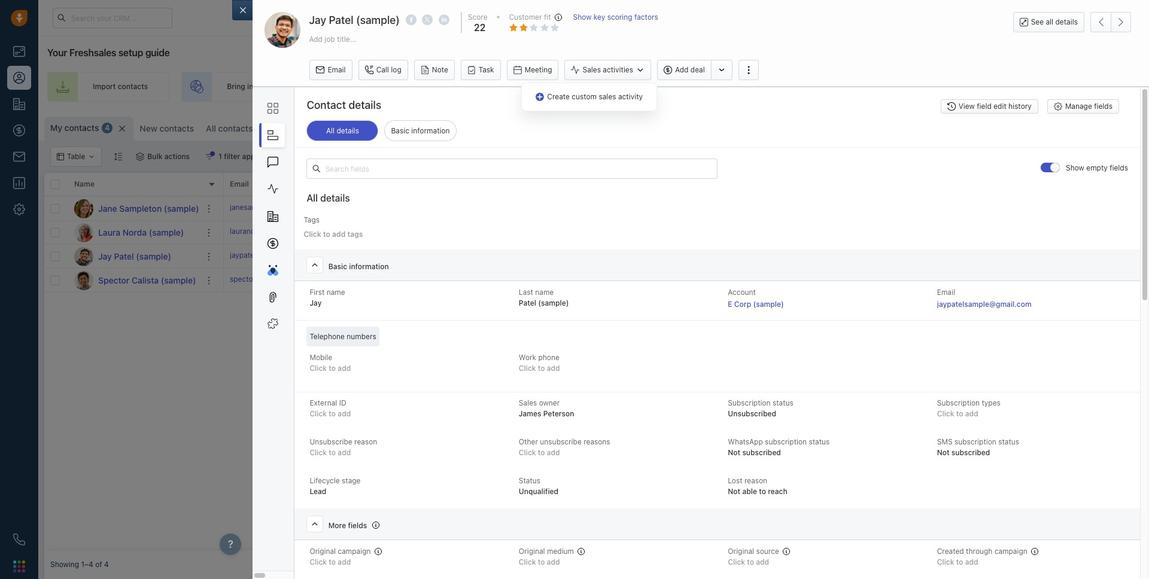 Task type: locate. For each thing, give the bounding box(es) containing it.
all up 1 filter applied button
[[206, 123, 216, 134]]

row group containing 22
[[224, 197, 1144, 293]]

0 vertical spatial fields
[[1095, 102, 1113, 111]]

email button
[[310, 60, 353, 80]]

reason for lost reason
[[745, 477, 768, 486]]

click inside work phone click to add
[[519, 364, 536, 373]]

0 vertical spatial tags
[[304, 216, 320, 225]]

1 vertical spatial container_wx8msf4aqz5i3rn1 image
[[682, 276, 691, 285]]

work
[[519, 353, 537, 362]]

Search your CRM... text field
[[53, 8, 172, 28]]

to inside lost reason not able to reach
[[760, 488, 767, 497]]

add deal button
[[658, 60, 711, 80]]

subscribed for whatsapp
[[743, 449, 782, 458]]

0 horizontal spatial subscribed
[[743, 449, 782, 458]]

1 horizontal spatial reason
[[745, 477, 768, 486]]

0 vertical spatial show
[[574, 13, 592, 22]]

create inside dialog
[[548, 92, 570, 101]]

1 vertical spatial corp
[[735, 300, 752, 309]]

all left the 3684932360
[[307, 193, 318, 204]]

0 vertical spatial james
[[694, 252, 716, 261]]

1 horizontal spatial tags
[[348, 230, 363, 239]]

1 for 1 filter applied
[[219, 152, 222, 161]]

original for original campaign
[[310, 548, 336, 557]]

0 horizontal spatial basic information
[[329, 262, 389, 271]]

jay patel (sample) up title...
[[309, 14, 400, 26]]

view field edit history
[[959, 102, 1032, 111]]

1 vertical spatial email
[[230, 180, 249, 189]]

click inside the other unsubscribe reasons click to add
[[519, 449, 536, 458]]

2 subscription from the left
[[955, 438, 997, 447]]

original down the more
[[310, 548, 336, 557]]

name right last
[[536, 288, 554, 297]]

jay down first
[[310, 299, 322, 308]]

basic up 3684945781
[[329, 262, 347, 271]]

show
[[574, 13, 592, 22], [1067, 164, 1085, 173]]

22 up 54
[[500, 251, 511, 262]]

patel up spector at left top
[[114, 251, 134, 261]]

route
[[517, 82, 537, 91]]

0 horizontal spatial owner
[[539, 399, 560, 408]]

status inside the whatsapp subscription status not subscribed
[[809, 438, 830, 447]]

tags
[[304, 216, 320, 225], [348, 230, 363, 239]]

task button
[[461, 60, 501, 80]]

subscription left types
[[938, 399, 980, 408]]

2 row group from the left
[[224, 197, 1144, 293]]

your right up
[[864, 82, 880, 91]]

unqualified down status
[[519, 488, 559, 497]]

add job title...
[[309, 34, 357, 43]]

fields for manage fields
[[1095, 102, 1113, 111]]

1 horizontal spatial 1
[[1071, 10, 1075, 17]]

setup
[[118, 47, 143, 58]]

(sample) down account
[[754, 300, 784, 309]]

click to add down original source
[[728, 558, 770, 567]]

all details up tags click to add tags
[[307, 193, 350, 204]]

subscription up unsubscribed
[[728, 399, 771, 408]]

0 vertical spatial unqualified
[[782, 252, 821, 261]]

fields right empty
[[1111, 164, 1129, 173]]

1 vertical spatial 22
[[500, 251, 511, 262]]

spectorcalista@gmail.com link
[[230, 274, 319, 287]]

4 inside my contacts 4
[[105, 124, 110, 133]]

0 horizontal spatial all
[[206, 123, 216, 134]]

1 inside 1 filter applied button
[[219, 152, 222, 161]]

see all details button
[[1014, 12, 1085, 32]]

add inside add deal button
[[676, 66, 689, 75]]

custom
[[572, 92, 597, 101]]

1 horizontal spatial subscribed
[[952, 449, 991, 458]]

1 vertical spatial basic information
[[329, 262, 389, 271]]

add inside tags click to add tags
[[332, 230, 346, 239]]

contacts for new
[[160, 123, 194, 134]]

1 vertical spatial basic
[[329, 262, 347, 271]]

not inside sms subscription status not subscribed
[[938, 449, 950, 458]]

more...
[[289, 124, 313, 133]]

original left medium
[[519, 548, 545, 557]]

reason right unsubscribe
[[355, 438, 378, 447]]

subscription for whatsapp
[[766, 438, 807, 447]]

your up custom
[[569, 82, 584, 91]]

2 vertical spatial jay
[[310, 299, 322, 308]]

1 horizontal spatial name
[[536, 288, 554, 297]]

create inside 'link'
[[682, 82, 705, 91]]

set up your sales pipeline
[[840, 82, 929, 91]]

click to add down original campaign
[[310, 558, 351, 567]]

0 horizontal spatial email
[[230, 180, 249, 189]]

jaypatelsample@gmail.com + click to add
[[230, 251, 367, 260]]

3 click to add from the left
[[728, 558, 770, 567]]

sales left activity at the right top of page
[[599, 92, 617, 101]]

0 vertical spatial + click to add
[[589, 252, 636, 261]]

0 vertical spatial task
[[432, 252, 446, 261]]

jay inside first name jay
[[310, 299, 322, 308]]

22
[[474, 22, 486, 33], [500, 251, 511, 262]]

all details down 'contact details'
[[326, 126, 359, 135]]

jay right j icon
[[98, 251, 112, 261]]

subscription right the whatsapp
[[766, 438, 807, 447]]

1 horizontal spatial subscription
[[955, 438, 997, 447]]

unsubscribe
[[310, 438, 353, 447]]

status
[[773, 399, 794, 408], [809, 438, 830, 447], [999, 438, 1020, 447]]

2 vertical spatial james
[[519, 410, 542, 419]]

job
[[325, 34, 335, 43]]

1 horizontal spatial create
[[682, 82, 705, 91]]

sales left the sequence
[[707, 82, 725, 91]]

deal up create sales sequence
[[691, 66, 705, 75]]

campaign down more fields
[[338, 548, 371, 557]]

2 task from the top
[[432, 276, 446, 285]]

subscription inside sms subscription status not subscribed
[[955, 438, 997, 447]]

lauranordasample@gmail.com link
[[230, 226, 332, 239]]

1 your from the left
[[403, 82, 418, 91]]

reason for unsubscribe reason
[[355, 438, 378, 447]]

3684945781 link
[[320, 274, 364, 287]]

owner inside sales owner james peterson
[[539, 399, 560, 408]]

4 right my contacts "link"
[[105, 124, 110, 133]]

22 inside score 22
[[474, 22, 486, 33]]

laura norda (sample) link
[[98, 227, 184, 239]]

1 left filter on the left top of the page
[[219, 152, 222, 161]]

original
[[310, 548, 336, 557], [519, 548, 545, 557], [728, 548, 755, 557]]

2 james peterson from the top
[[694, 276, 748, 285]]

1 vertical spatial e
[[728, 300, 733, 309]]

1 horizontal spatial e
[[859, 252, 863, 261]]

applied
[[242, 152, 268, 161]]

row group
[[44, 197, 224, 293], [224, 197, 1144, 293]]

1 + add task from the top
[[410, 252, 446, 261]]

status inside sms subscription status not subscribed
[[999, 438, 1020, 447]]

0 horizontal spatial leads
[[284, 82, 303, 91]]

0 vertical spatial e
[[859, 252, 863, 261]]

click to add
[[310, 558, 351, 567], [519, 558, 560, 567], [728, 558, 770, 567], [938, 558, 979, 567]]

manage
[[1066, 102, 1093, 111]]

subscription status unsubscribed
[[728, 399, 794, 419]]

not down lost
[[728, 488, 741, 497]]

(sample) down e corp (sample)
[[893, 276, 923, 285]]

campaign right through
[[995, 548, 1028, 557]]

fields right the more
[[348, 522, 367, 531]]

qualified
[[782, 276, 812, 285]]

e down account
[[728, 300, 733, 309]]

press space to select this row. row containing laura norda (sample)
[[44, 221, 224, 245]]

1 vertical spatial patel
[[114, 251, 134, 261]]

subscription for sms
[[955, 438, 997, 447]]

0 vertical spatial jaypatelsample@gmail.com
[[230, 251, 322, 260]]

create down route leads to your team
[[548, 92, 570, 101]]

status inside subscription status unsubscribed
[[773, 399, 794, 408]]

dialog
[[233, 0, 1150, 580]]

e inside row
[[859, 252, 863, 261]]

2 vertical spatial patel
[[519, 299, 537, 308]]

Search fields text field
[[307, 159, 718, 179]]

2 vertical spatial sales
[[519, 399, 537, 408]]

work phone click to add
[[519, 353, 560, 373]]

sales inside 'link'
[[707, 82, 725, 91]]

owner for sales owner
[[700, 180, 722, 189]]

0 horizontal spatial patel
[[114, 251, 134, 261]]

1 vertical spatial peterson
[[718, 276, 748, 285]]

1–4
[[81, 561, 93, 570]]

to inside external id click to add
[[329, 410, 336, 419]]

fields inside button
[[1095, 102, 1113, 111]]

name down 3684945781 link
[[327, 288, 345, 297]]

1 horizontal spatial original
[[519, 548, 545, 557]]

information up 3684945781
[[349, 262, 389, 271]]

click inside external id click to add
[[310, 410, 327, 419]]

show empty fields
[[1067, 164, 1129, 173]]

4167348672
[[320, 227, 363, 236]]

patel up title...
[[329, 14, 354, 26]]

click to add for source
[[728, 558, 770, 567]]

2 + click to add from the top
[[589, 276, 636, 285]]

contacts up filter on the left top of the page
[[218, 123, 253, 134]]

team down the "note" button
[[420, 82, 438, 91]]

original left source
[[728, 548, 755, 557]]

to
[[560, 82, 567, 91], [323, 230, 331, 239], [345, 251, 352, 260], [615, 252, 621, 261], [615, 276, 621, 285], [329, 364, 336, 373], [538, 364, 545, 373], [329, 410, 336, 419], [957, 410, 964, 419], [329, 449, 336, 458], [538, 449, 545, 458], [760, 488, 767, 497], [329, 558, 336, 567], [538, 558, 545, 567], [748, 558, 755, 567], [957, 558, 964, 567]]

able
[[743, 488, 758, 497]]

0 vertical spatial jaypatelsample@gmail.com link
[[230, 250, 322, 263]]

1 horizontal spatial jaypatelsample@gmail.com link
[[938, 299, 1032, 311]]

sales left pipeline
[[882, 82, 900, 91]]

contacts inside import contacts link
[[118, 82, 148, 91]]

0 vertical spatial email
[[328, 65, 346, 74]]

subscribed inside sms subscription status not subscribed
[[952, 449, 991, 458]]

sales owner james peterson
[[519, 399, 575, 419]]

1 horizontal spatial add deal
[[1008, 82, 1038, 91]]

show key scoring factors link
[[574, 12, 659, 34]]

name inside last name patel (sample)
[[536, 288, 554, 297]]

jay up job
[[309, 14, 326, 26]]

your right invite
[[403, 82, 418, 91]]

name inside first name jay
[[327, 288, 345, 297]]

show left empty
[[1067, 164, 1085, 173]]

corp up "techcave"
[[865, 252, 882, 261]]

2 click to add from the left
[[519, 558, 560, 567]]

(sample) up techcave (sample)
[[884, 252, 914, 261]]

e up "techcave"
[[859, 252, 863, 261]]

sales inside button
[[583, 66, 601, 75]]

patel down last
[[519, 299, 537, 308]]

2 horizontal spatial status
[[999, 438, 1020, 447]]

1 horizontal spatial unqualified
[[782, 252, 821, 261]]

reason inside lost reason not able to reach
[[745, 477, 768, 486]]

subscribed down the whatsapp
[[743, 449, 782, 458]]

bulk actions
[[147, 152, 190, 161]]

0 horizontal spatial subscription
[[728, 399, 771, 408]]

james peterson
[[694, 252, 748, 261], [694, 276, 748, 285]]

3684932360
[[320, 203, 365, 212]]

0 vertical spatial basic information
[[391, 126, 450, 135]]

1 horizontal spatial patel
[[329, 14, 354, 26]]

tags down janesampleton@gmail.com 3684932360
[[304, 216, 320, 225]]

leads down "meeting"
[[539, 82, 558, 91]]

create down add deal button
[[682, 82, 705, 91]]

corp inside press space to select this row. row
[[865, 252, 882, 261]]

1 row group from the left
[[44, 197, 224, 293]]

meeting button
[[507, 60, 559, 80]]

0 vertical spatial + add task
[[410, 252, 446, 261]]

2 subscription from the left
[[938, 399, 980, 408]]

1 vertical spatial jay patel (sample)
[[98, 251, 171, 261]]

22 inside press space to select this row. row
[[500, 251, 511, 262]]

1 horizontal spatial container_wx8msf4aqz5i3rn1 image
[[682, 276, 691, 285]]

0 vertical spatial create
[[682, 82, 705, 91]]

note button
[[414, 60, 455, 80]]

corp down account
[[735, 300, 752, 309]]

1 + click to add from the top
[[589, 252, 636, 261]]

add inside external id click to add
[[338, 410, 351, 419]]

1 vertical spatial task
[[432, 276, 446, 285]]

subscription right sms
[[955, 438, 997, 447]]

22 down score
[[474, 22, 486, 33]]

o
[[334, 124, 340, 133]]

container_wx8msf4aqz5i3rn1 image
[[205, 153, 214, 161], [682, 276, 691, 285]]

1 horizontal spatial show
[[1067, 164, 1085, 173]]

email inside email button
[[328, 65, 346, 74]]

0 horizontal spatial reason
[[355, 438, 378, 447]]

leads right 'website'
[[284, 82, 303, 91]]

original for original source
[[728, 548, 755, 557]]

click to add down created
[[938, 558, 979, 567]]

0 horizontal spatial original
[[310, 548, 336, 557]]

all contacts button
[[200, 117, 259, 141], [206, 123, 253, 134]]

0 vertical spatial jay patel (sample)
[[309, 14, 400, 26]]

4 right of
[[104, 561, 109, 570]]

press space to select this row. row containing janesampleton@gmail.com
[[224, 197, 1144, 221]]

0 horizontal spatial jaypatelsample@gmail.com
[[230, 251, 322, 260]]

create sales sequence
[[682, 82, 761, 91]]

2 subscribed from the left
[[952, 449, 991, 458]]

0 horizontal spatial sales
[[599, 92, 617, 101]]

not down the whatsapp
[[728, 449, 741, 458]]

jay patel (sample)
[[309, 14, 400, 26], [98, 251, 171, 261]]

12 more... button
[[262, 120, 320, 137]]

unsubscribe
[[540, 438, 582, 447]]

basic down invite your team link at the top of the page
[[391, 126, 410, 135]]

(sample) inside "link"
[[164, 203, 199, 214]]

3 your from the left
[[864, 82, 880, 91]]

click to add down original medium
[[519, 558, 560, 567]]

0 horizontal spatial container_wx8msf4aqz5i3rn1 image
[[205, 153, 214, 161]]

(sample) up spector calista (sample)
[[136, 251, 171, 261]]

jay inside jay patel (sample) 'link'
[[98, 251, 112, 261]]

0 horizontal spatial 1
[[219, 152, 222, 161]]

not inside the whatsapp subscription status not subscribed
[[728, 449, 741, 458]]

corp inside account e corp (sample)
[[735, 300, 752, 309]]

1 vertical spatial jay
[[98, 251, 112, 261]]

all contacts
[[206, 123, 253, 134]]

sales for sales owner
[[679, 180, 698, 189]]

click to add for campaign
[[310, 558, 351, 567]]

reason up able
[[745, 477, 768, 486]]

set
[[840, 82, 852, 91]]

0 vertical spatial container_wx8msf4aqz5i3rn1 image
[[205, 153, 214, 161]]

subscription for click
[[938, 399, 980, 408]]

click inside unsubscribe reason click to add
[[310, 449, 327, 458]]

corp
[[865, 252, 882, 261], [735, 300, 752, 309]]

subscribed down sms
[[952, 449, 991, 458]]

1 subscription from the left
[[728, 399, 771, 408]]

id
[[339, 399, 347, 408]]

2 vertical spatial fields
[[348, 522, 367, 531]]

subscription inside subscription status unsubscribed
[[728, 399, 771, 408]]

not down sms
[[938, 449, 950, 458]]

(sample) up phone
[[539, 299, 569, 308]]

2 horizontal spatial your
[[864, 82, 880, 91]]

basic information up 3684945781
[[329, 262, 389, 271]]

1 original from the left
[[310, 548, 336, 557]]

subscribed inside the whatsapp subscription status not subscribed
[[743, 449, 782, 458]]

sales
[[707, 82, 725, 91], [882, 82, 900, 91], [599, 92, 617, 101]]

0 vertical spatial deal
[[691, 66, 705, 75]]

1 horizontal spatial campaign
[[995, 548, 1028, 557]]

press space to select this row. row
[[44, 197, 224, 221], [224, 197, 1144, 221], [44, 221, 224, 245], [224, 221, 1144, 245], [44, 245, 224, 269], [224, 245, 1144, 269], [44, 269, 224, 293], [224, 269, 1144, 293]]

0 horizontal spatial name
[[327, 288, 345, 297]]

0 horizontal spatial jay patel (sample)
[[98, 251, 171, 261]]

1 click to add from the left
[[310, 558, 351, 567]]

contact details
[[307, 99, 382, 111]]

0 horizontal spatial show
[[574, 13, 592, 22]]

1 horizontal spatial email
[[328, 65, 346, 74]]

activity
[[619, 92, 643, 101]]

1 james peterson from the top
[[694, 252, 748, 261]]

1 vertical spatial + add task
[[410, 276, 446, 285]]

subscription inside subscription types click to add
[[938, 399, 980, 408]]

1 task from the top
[[432, 252, 446, 261]]

import contacts
[[93, 82, 148, 91]]

1 vertical spatial 1
[[219, 152, 222, 161]]

subscription
[[728, 399, 771, 408], [938, 399, 980, 408]]

1 team from the left
[[420, 82, 438, 91]]

1 name from the left
[[327, 288, 345, 297]]

0 horizontal spatial your
[[403, 82, 418, 91]]

customer fit
[[509, 13, 551, 22]]

1 vertical spatial unqualified
[[519, 488, 559, 497]]

1 horizontal spatial information
[[412, 126, 450, 135]]

jay patel (sample) down norda
[[98, 251, 171, 261]]

status for whatsapp
[[809, 438, 830, 447]]

contacts for import
[[118, 82, 148, 91]]

1 horizontal spatial corp
[[865, 252, 882, 261]]

add deal up create sales sequence
[[676, 66, 705, 75]]

whatsapp subscription status not subscribed
[[728, 438, 830, 458]]

view field edit history button
[[941, 99, 1039, 114]]

james inside sales owner james peterson
[[519, 410, 542, 419]]

2 name from the left
[[536, 288, 554, 297]]

cell
[[404, 197, 494, 220], [494, 197, 583, 220], [583, 197, 673, 220], [673, 197, 763, 220], [763, 197, 853, 220], [853, 197, 943, 220], [943, 197, 1144, 220], [404, 221, 494, 244], [494, 221, 583, 244], [583, 221, 673, 244], [673, 221, 763, 244], [763, 221, 853, 244], [853, 221, 943, 244], [943, 221, 1144, 244], [943, 245, 1144, 268], [943, 269, 1144, 292]]

name row
[[44, 173, 224, 197]]

information down invite your team
[[412, 126, 450, 135]]

freshworks switcher image
[[13, 561, 25, 573]]

+ click to add
[[589, 252, 636, 261], [589, 276, 636, 285]]

0 vertical spatial patel
[[329, 14, 354, 26]]

1 horizontal spatial sales
[[583, 66, 601, 75]]

container_wx8msf4aqz5i3rn1 image
[[136, 153, 145, 161]]

deal inside button
[[691, 66, 705, 75]]

0 horizontal spatial unqualified
[[519, 488, 559, 497]]

show left key
[[574, 13, 592, 22]]

new contacts button
[[134, 117, 200, 141], [140, 123, 194, 134]]

1 subscription from the left
[[766, 438, 807, 447]]

1 horizontal spatial jaypatelsample@gmail.com
[[938, 300, 1032, 309]]

fields for more fields
[[348, 522, 367, 531]]

1 vertical spatial james
[[694, 276, 716, 285]]

press space to select this row. row containing 54
[[224, 269, 1144, 293]]

not
[[728, 449, 741, 458], [938, 449, 950, 458], [728, 488, 741, 497]]

0 horizontal spatial create
[[548, 92, 570, 101]]

+ add task for 22
[[410, 252, 446, 261]]

basic information down invite your team
[[391, 126, 450, 135]]

1 subscribed from the left
[[743, 449, 782, 458]]

(sample) right sampleton
[[164, 203, 199, 214]]

54
[[500, 275, 512, 286]]

1 horizontal spatial leads
[[539, 82, 558, 91]]

lost reason not able to reach
[[728, 477, 788, 497]]

spectorcalista@gmail.com
[[230, 275, 319, 284]]

s image
[[74, 271, 93, 290]]

0 vertical spatial 4
[[105, 124, 110, 133]]

fields right "manage"
[[1095, 102, 1113, 111]]

subscription inside the whatsapp subscription status not subscribed
[[766, 438, 807, 447]]

leads
[[284, 82, 303, 91], [539, 82, 558, 91]]

sms
[[938, 438, 953, 447]]

1 vertical spatial reason
[[745, 477, 768, 486]]

4 click to add from the left
[[938, 558, 979, 567]]

calista
[[132, 275, 159, 285]]

source
[[757, 548, 780, 557]]

contacts right my
[[64, 123, 99, 133]]

press space to select this row. row containing spector calista (sample)
[[44, 269, 224, 293]]

unqualified up qualified
[[782, 252, 821, 261]]

add inside subscription types click to add
[[966, 410, 979, 419]]

details right 'all'
[[1056, 17, 1079, 26]]

1 inside 1 link
[[1071, 10, 1075, 17]]

press space to select this row. row containing lauranordasample@gmail.com
[[224, 221, 1144, 245]]

freshsales
[[69, 47, 116, 58]]

contacts right import
[[118, 82, 148, 91]]

reason inside unsubscribe reason click to add
[[355, 438, 378, 447]]

original campaign
[[310, 548, 371, 557]]

3 original from the left
[[728, 548, 755, 557]]

deal up history
[[1024, 82, 1038, 91]]

add deal up history
[[1008, 82, 1038, 91]]

patel inside jay patel (sample) 'link'
[[114, 251, 134, 261]]

0 horizontal spatial corp
[[735, 300, 752, 309]]

basic
[[391, 126, 410, 135], [329, 262, 347, 271]]

1 right 'all'
[[1071, 10, 1075, 17]]

0 vertical spatial add deal
[[676, 66, 705, 75]]

contacts up the actions
[[160, 123, 194, 134]]

team up create custom sales activity at top
[[586, 82, 603, 91]]

press space to select this row. row containing jay patel (sample)
[[44, 245, 224, 269]]

1 vertical spatial + click to add
[[589, 276, 636, 285]]

2 + add task from the top
[[410, 276, 446, 285]]

1 vertical spatial owner
[[539, 399, 560, 408]]

janesampleton@gmail.com link
[[230, 202, 321, 215]]

all down contact
[[326, 126, 335, 135]]

grid containing 22
[[44, 172, 1144, 551]]

1 vertical spatial create
[[548, 92, 570, 101]]

2 original from the left
[[519, 548, 545, 557]]

0 vertical spatial owner
[[700, 180, 722, 189]]

0 horizontal spatial jaypatelsample@gmail.com link
[[230, 250, 322, 263]]

1 vertical spatial information
[[349, 262, 389, 271]]

0 vertical spatial sales
[[583, 66, 601, 75]]

grid
[[44, 172, 1144, 551]]

tags down '3684932360' link
[[348, 230, 363, 239]]



Task type: vqa. For each thing, say whether or not it's contained in the screenshot.


Task type: describe. For each thing, give the bounding box(es) containing it.
last
[[519, 288, 534, 297]]

0 vertical spatial peterson
[[718, 252, 748, 261]]

add inside mobile click to add
[[338, 364, 351, 373]]

1 horizontal spatial all
[[307, 193, 318, 204]]

field
[[978, 102, 992, 111]]

other unsubscribe reasons click to add
[[519, 438, 611, 458]]

call
[[377, 65, 389, 74]]

3684932360 link
[[320, 202, 365, 215]]

actions
[[165, 152, 190, 161]]

create for create sales sequence
[[682, 82, 705, 91]]

1 vertical spatial add deal
[[1008, 82, 1038, 91]]

jane sampleton (sample) link
[[98, 203, 199, 215]]

12
[[279, 124, 287, 133]]

sampleton
[[119, 203, 162, 214]]

1 vertical spatial all details
[[307, 193, 350, 204]]

history
[[1009, 102, 1032, 111]]

showing
[[50, 561, 79, 570]]

manage fields button
[[1048, 99, 1120, 114]]

j image
[[74, 199, 93, 218]]

fit
[[544, 13, 551, 22]]

0 vertical spatial all details
[[326, 126, 359, 135]]

1 link
[[1058, 8, 1079, 28]]

route leads to your team
[[517, 82, 603, 91]]

all
[[1047, 17, 1054, 26]]

sales activities
[[583, 66, 634, 75]]

1 filter applied
[[219, 152, 268, 161]]

sales inside sales owner james peterson
[[519, 399, 537, 408]]

show for show empty fields
[[1067, 164, 1085, 173]]

2 campaign from the left
[[995, 548, 1028, 557]]

(sample) inside 'link'
[[136, 251, 171, 261]]

add deal inside button
[[676, 66, 705, 75]]

contacts for all
[[218, 123, 253, 134]]

janesampleton@gmail.com
[[230, 203, 321, 212]]

details right ⌘
[[337, 126, 359, 135]]

details up tags click to add tags
[[321, 193, 350, 204]]

original for original medium
[[519, 548, 545, 557]]

task for 22
[[432, 252, 446, 261]]

sales inside dialog
[[599, 92, 617, 101]]

pipeline
[[902, 82, 929, 91]]

2 leads from the left
[[539, 82, 558, 91]]

more fields
[[329, 522, 367, 531]]

row group containing jane sampleton (sample)
[[44, 197, 224, 293]]

empty
[[1087, 164, 1109, 173]]

+ click to add for 22
[[589, 252, 636, 261]]

phone
[[539, 353, 560, 362]]

spectorcalista@gmail.com 3684945781
[[230, 275, 364, 284]]

1 leads from the left
[[284, 82, 303, 91]]

unsubscribed
[[728, 410, 777, 419]]

task for 54
[[432, 276, 446, 285]]

not for sms subscription status not subscribed
[[938, 449, 950, 458]]

your
[[47, 47, 67, 58]]

1 horizontal spatial basic information
[[391, 126, 450, 135]]

up
[[854, 82, 862, 91]]

bulk actions button
[[128, 147, 198, 167]]

show for show key scoring factors
[[574, 13, 592, 22]]

jaypatelsample@gmail.com inside dialog
[[938, 300, 1032, 309]]

add inside the other unsubscribe reasons click to add
[[547, 449, 560, 458]]

0 horizontal spatial information
[[349, 262, 389, 271]]

2 horizontal spatial all
[[326, 126, 335, 135]]

call log
[[377, 65, 402, 74]]

import
[[93, 82, 116, 91]]

+ add task for 54
[[410, 276, 446, 285]]

website
[[256, 82, 283, 91]]

(sample) inside account e corp (sample)
[[754, 300, 784, 309]]

laura
[[98, 227, 120, 237]]

2 team from the left
[[586, 82, 603, 91]]

name for last name
[[536, 288, 554, 297]]

(sample) down jane sampleton (sample) "link"
[[149, 227, 184, 237]]

meeting
[[525, 65, 553, 74]]

(sample) inside last name patel (sample)
[[539, 299, 569, 308]]

jaypatelsample@gmail.com inside press space to select this row. row
[[230, 251, 322, 260]]

new contacts
[[140, 123, 194, 134]]

1 for 1
[[1071, 10, 1075, 17]]

patel inside last name patel (sample)
[[519, 299, 537, 308]]

2 your from the left
[[569, 82, 584, 91]]

add inside add deal link
[[1008, 82, 1022, 91]]

1 vertical spatial 4
[[104, 561, 109, 570]]

click to add for through
[[938, 558, 979, 567]]

status for sms
[[999, 438, 1020, 447]]

1 horizontal spatial basic
[[391, 126, 410, 135]]

view
[[959, 102, 976, 111]]

0 vertical spatial jay
[[309, 14, 326, 26]]

click inside mobile click to add
[[310, 364, 327, 373]]

new
[[140, 123, 157, 134]]

my contacts 4
[[50, 123, 110, 133]]

0 vertical spatial information
[[412, 126, 450, 135]]

add inside unsubscribe reason click to add
[[338, 449, 351, 458]]

show key scoring factors
[[574, 13, 659, 22]]

not for whatsapp subscription status not subscribed
[[728, 449, 741, 458]]

of
[[95, 561, 102, 570]]

e corp (sample)
[[859, 252, 914, 261]]

contacts for my
[[64, 123, 99, 133]]

janesampleton@gmail.com 3684932360
[[230, 203, 365, 212]]

1 horizontal spatial deal
[[1024, 82, 1038, 91]]

unsubscribe reason click to add
[[310, 438, 378, 458]]

status unqualified
[[519, 477, 559, 497]]

phone element
[[7, 528, 31, 552]]

1 vertical spatial fields
[[1111, 164, 1129, 173]]

+ click to add for 54
[[589, 276, 636, 285]]

subscription for unsubscribed
[[728, 399, 771, 408]]

invite
[[382, 82, 401, 91]]

lead
[[310, 488, 327, 497]]

status
[[519, 477, 541, 486]]

to inside subscription types click to add
[[957, 410, 964, 419]]

import contacts link
[[47, 72, 170, 102]]

(sample) right calista
[[161, 275, 196, 285]]

email inside email jaypatelsample@gmail.com
[[938, 288, 956, 297]]

(sample) up title...
[[356, 14, 400, 26]]

j image
[[74, 247, 93, 266]]

lost
[[728, 477, 743, 486]]

whatsapp
[[728, 438, 763, 447]]

lauranordasample@gmail.com
[[230, 227, 332, 236]]

bulk
[[147, 152, 163, 161]]

press space to select this row. row containing 22
[[224, 245, 1144, 269]]

spector calista (sample)
[[98, 275, 196, 285]]

0 horizontal spatial basic
[[329, 262, 347, 271]]

first name jay
[[310, 288, 345, 308]]

click inside tags click to add tags
[[304, 230, 321, 239]]

guide
[[145, 47, 170, 58]]

details inside see all details button
[[1056, 17, 1079, 26]]

add inside work phone click to add
[[547, 364, 560, 373]]

invite your team
[[382, 82, 438, 91]]

jay patel (sample) inside press space to select this row. row
[[98, 251, 171, 261]]

external
[[310, 399, 337, 408]]

2 horizontal spatial sales
[[882, 82, 900, 91]]

scoring
[[608, 13, 633, 22]]

to inside tags click to add tags
[[323, 230, 331, 239]]

score
[[468, 13, 488, 22]]

e inside account e corp (sample)
[[728, 300, 733, 309]]

22 button
[[471, 22, 486, 33]]

add deal link
[[962, 72, 1060, 102]]

1 campaign from the left
[[338, 548, 371, 557]]

unqualified inside dialog
[[519, 488, 559, 497]]

e corp (sample) link
[[728, 300, 784, 309]]

1 vertical spatial jaypatelsample@gmail.com link
[[938, 299, 1032, 311]]

to inside work phone click to add
[[538, 364, 545, 373]]

spector calista (sample) link
[[98, 275, 196, 287]]

not inside lost reason not able to reach
[[728, 488, 741, 497]]

name for first name
[[327, 288, 345, 297]]

1 filter applied button
[[198, 147, 276, 167]]

subscribed for sms
[[952, 449, 991, 458]]

norda
[[123, 227, 147, 237]]

press space to select this row. row containing jane sampleton (sample)
[[44, 197, 224, 221]]

details right contact
[[349, 99, 382, 111]]

customer
[[509, 13, 542, 22]]

task
[[479, 65, 495, 74]]

l image
[[74, 223, 93, 242]]

medium
[[547, 548, 574, 557]]

lifecycle
[[310, 477, 340, 486]]

jay patel (sample) inside dialog
[[309, 14, 400, 26]]

owner for sales owner james peterson
[[539, 399, 560, 408]]

click to add for medium
[[519, 558, 560, 567]]

to inside the other unsubscribe reasons click to add
[[538, 449, 545, 458]]

original medium
[[519, 548, 574, 557]]

spector
[[98, 275, 130, 285]]

unqualified inside press space to select this row. row
[[782, 252, 821, 261]]

peterson inside sales owner james peterson
[[544, 410, 575, 419]]

bring
[[227, 82, 245, 91]]

sales for sales activities
[[583, 66, 601, 75]]

sms subscription status not subscribed
[[938, 438, 1020, 458]]

last name patel (sample)
[[519, 288, 569, 308]]

click inside subscription types click to add
[[938, 410, 955, 419]]

stage
[[342, 477, 361, 486]]

sales activities button
[[565, 60, 658, 80]]

through
[[967, 548, 993, 557]]

first
[[310, 288, 325, 297]]

create for create custom sales activity
[[548, 92, 570, 101]]

to inside mobile click to add
[[329, 364, 336, 373]]

to inside unsubscribe reason click to add
[[329, 449, 336, 458]]

dialog containing jay patel (sample)
[[233, 0, 1150, 580]]

manage fields
[[1066, 102, 1113, 111]]

telephone
[[310, 332, 345, 341]]

create sales sequence link
[[637, 72, 782, 102]]

set up your sales pipeline link
[[794, 72, 950, 102]]

jane
[[98, 203, 117, 214]]

phone image
[[13, 534, 25, 546]]

other
[[519, 438, 538, 447]]

container_wx8msf4aqz5i3rn1 image inside 1 filter applied button
[[205, 153, 214, 161]]



